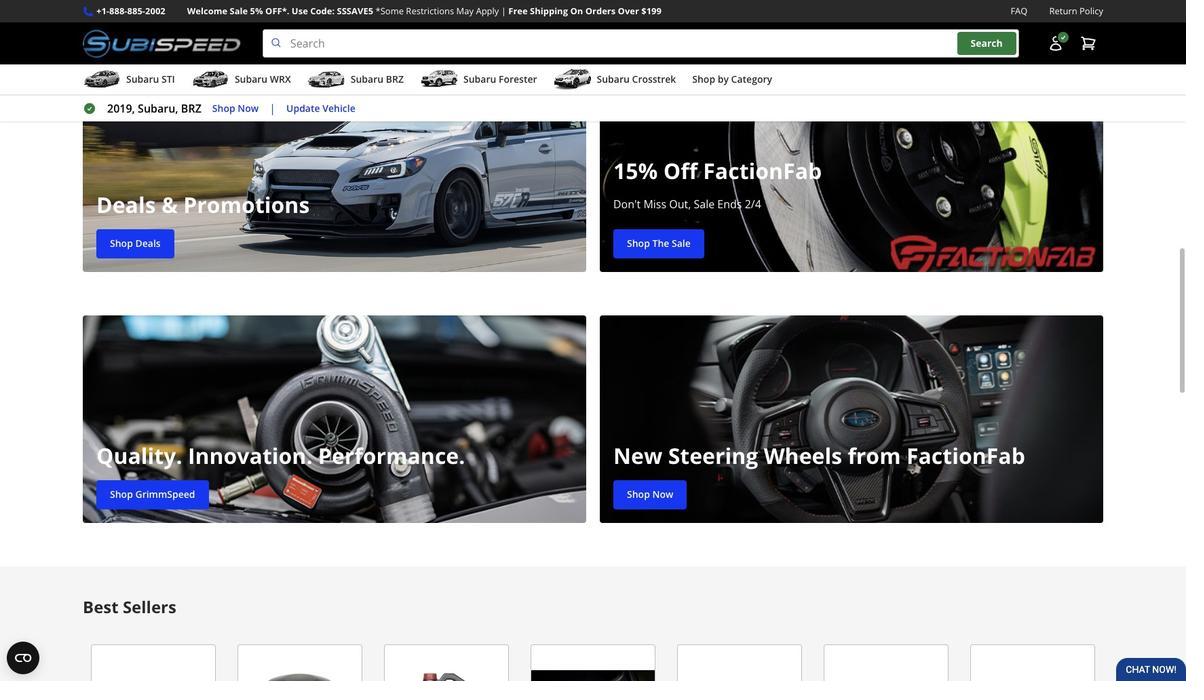 Task type: vqa. For each thing, say whether or not it's contained in the screenshot.
V-
no



Task type: describe. For each thing, give the bounding box(es) containing it.
return policy
[[1050, 5, 1104, 17]]

now for right shop now link
[[653, 488, 674, 501]]

car
[[213, 5, 229, 20]]

shipping
[[530, 5, 568, 17]]

a subaru forester thumbnail image image
[[420, 69, 458, 90]]

&
[[161, 190, 178, 220]]

subaru inside and we have a huge selection of subaru accessories and parts that will make your car rise above the rest.
[[726, 0, 762, 2]]

now for shop now link to the top
[[238, 102, 259, 115]]

0 vertical spatial shop now link
[[212, 101, 259, 116]]

subaru forester button
[[420, 67, 537, 94]]

1 vertical spatial sale
[[694, 197, 715, 212]]

1 vertical spatial factionfab
[[907, 442, 1026, 471]]

885-
[[127, 5, 145, 17]]

and we have a huge selection of subaru accessories and parts that will make your car rise above the rest.
[[213, 0, 973, 20]]

search input field
[[263, 29, 1020, 58]]

miss
[[644, 197, 667, 212]]

we
[[583, 0, 598, 2]]

subaru for subaru brz
[[351, 73, 384, 86]]

2019, subaru, brz
[[107, 101, 202, 116]]

use
[[292, 5, 308, 17]]

performance.
[[318, 442, 465, 471]]

new
[[614, 442, 663, 471]]

will
[[900, 0, 917, 2]]

welcome sale 5% off*. use code: sssave5 *some restrictions may apply | free shipping on orders over $199
[[187, 5, 662, 17]]

innovation.
[[188, 442, 313, 471]]

1 horizontal spatial shop now link
[[614, 481, 687, 510]]

policy
[[1080, 5, 1104, 17]]

2 and from the left
[[825, 0, 845, 2]]

subaru,
[[138, 101, 178, 116]]

deals inside shop deals link
[[135, 237, 161, 250]]

faq link
[[1011, 4, 1028, 18]]

apply
[[476, 5, 499, 17]]

promotions
[[183, 190, 310, 220]]

by
[[718, 73, 729, 86]]

subaru crosstrek button
[[554, 67, 676, 94]]

a subaru brz thumbnail image image
[[307, 69, 345, 90]]

subaru for subaru wrx
[[235, 73, 268, 86]]

shop inside dropdown button
[[693, 73, 716, 86]]

faq
[[1011, 5, 1028, 17]]

over
[[618, 5, 639, 17]]

open widget image
[[7, 642, 39, 675]]

shop grimmspeed
[[110, 488, 195, 501]]

2019,
[[107, 101, 135, 116]]

the
[[653, 237, 670, 250]]

subaru brz button
[[307, 67, 404, 94]]

rest.
[[306, 5, 328, 20]]

make
[[919, 0, 947, 2]]

update
[[286, 102, 320, 115]]

sti
[[162, 73, 175, 86]]

sssave5
[[337, 5, 373, 17]]

from
[[848, 442, 901, 471]]

off
[[664, 156, 698, 186]]

5%
[[250, 5, 263, 17]]

rise
[[232, 5, 250, 20]]

0 horizontal spatial brz
[[181, 101, 202, 116]]

forester
[[499, 73, 537, 86]]

category
[[731, 73, 773, 86]]

new steering wheels from factionfab
[[614, 442, 1026, 471]]

parts
[[848, 0, 874, 2]]

15%
[[614, 156, 658, 186]]

restrictions
[[406, 5, 454, 17]]

have
[[601, 0, 625, 2]]

+1-
[[96, 5, 109, 17]]

subaru for subaru sti
[[126, 73, 159, 86]]

quality.
[[96, 442, 182, 471]]

sellers
[[123, 596, 176, 619]]

don't miss out, sale ends 2/4
[[614, 197, 761, 212]]

orders
[[586, 5, 616, 17]]

subaru for subaru crosstrek
[[597, 73, 630, 86]]

a subaru wrx thumbnail image image
[[191, 69, 229, 90]]

out,
[[669, 197, 691, 212]]

shop now for shop now link to the top
[[212, 102, 259, 115]]

0 vertical spatial sale
[[230, 5, 248, 17]]

0 horizontal spatial factionfab
[[703, 156, 822, 186]]

subaru crosstrek
[[597, 73, 676, 86]]

wheels
[[764, 442, 842, 471]]

888-
[[109, 5, 127, 17]]

best sellers
[[83, 596, 176, 619]]

accessories
[[765, 0, 823, 2]]

0 vertical spatial deals
[[96, 190, 156, 220]]

1 horizontal spatial sale
[[672, 237, 691, 250]]



Task type: locate. For each thing, give the bounding box(es) containing it.
shop by category
[[693, 73, 773, 86]]

1 horizontal spatial now
[[653, 488, 674, 501]]

subaru left wrx
[[235, 73, 268, 86]]

wrx
[[270, 73, 291, 86]]

0 vertical spatial now
[[238, 102, 259, 115]]

brz right subaru,
[[181, 101, 202, 116]]

0 horizontal spatial sale
[[230, 5, 248, 17]]

| left the free
[[501, 5, 506, 17]]

now down subaru wrx dropdown button
[[238, 102, 259, 115]]

shop now link down subaru wrx dropdown button
[[212, 101, 259, 116]]

deals down deals & promotions
[[135, 237, 161, 250]]

1 horizontal spatial brz
[[386, 73, 404, 86]]

and left parts
[[825, 0, 845, 2]]

subaru left sti
[[126, 73, 159, 86]]

free
[[509, 5, 528, 17]]

may
[[457, 5, 474, 17]]

button image
[[1048, 35, 1064, 52]]

*some
[[376, 5, 404, 17]]

shop now down new
[[627, 488, 674, 501]]

code:
[[310, 5, 335, 17]]

1 vertical spatial deals
[[135, 237, 161, 250]]

search button
[[958, 32, 1017, 55]]

above
[[253, 5, 284, 20]]

| down wrx
[[270, 101, 276, 116]]

on
[[570, 5, 583, 17]]

subaru sti
[[126, 73, 175, 86]]

subaru left crosstrek
[[597, 73, 630, 86]]

best
[[83, 596, 119, 619]]

0 vertical spatial shop now
[[212, 102, 259, 115]]

return
[[1050, 5, 1078, 17]]

1 vertical spatial shop now link
[[614, 481, 687, 510]]

|
[[501, 5, 506, 17], [270, 101, 276, 116]]

subaru forester
[[464, 73, 537, 86]]

1 vertical spatial shop now
[[627, 488, 674, 501]]

+1-888-885-2002
[[96, 5, 165, 17]]

shop grimmspeed link
[[96, 481, 209, 510]]

subaru brz
[[351, 73, 404, 86]]

shop now down subaru wrx dropdown button
[[212, 102, 259, 115]]

sale right the
[[672, 237, 691, 250]]

0 vertical spatial brz
[[386, 73, 404, 86]]

crosstrek
[[632, 73, 676, 86]]

brz left a subaru forester thumbnail image
[[386, 73, 404, 86]]

0 vertical spatial factionfab
[[703, 156, 822, 186]]

huge
[[636, 0, 662, 2]]

of
[[713, 0, 723, 2]]

shop now link
[[212, 101, 259, 116], [614, 481, 687, 510]]

welcome
[[187, 5, 228, 17]]

15% off factionfab
[[614, 156, 822, 186]]

sale right out,
[[694, 197, 715, 212]]

shop deals
[[110, 237, 161, 250]]

subaru right of
[[726, 0, 762, 2]]

grimmspeed
[[135, 488, 195, 501]]

subaru inside subaru brz dropdown button
[[351, 73, 384, 86]]

0 horizontal spatial |
[[270, 101, 276, 116]]

subispeed logo image
[[83, 29, 241, 58]]

1 vertical spatial now
[[653, 488, 674, 501]]

shop by category button
[[693, 67, 773, 94]]

0 horizontal spatial and
[[561, 0, 580, 2]]

0 vertical spatial |
[[501, 5, 506, 17]]

shop now for right shop now link
[[627, 488, 674, 501]]

1 horizontal spatial shop now
[[627, 488, 674, 501]]

subaru inside the subaru crosstrek 'dropdown button'
[[597, 73, 630, 86]]

subaru sti button
[[83, 67, 175, 94]]

subaru up vehicle
[[351, 73, 384, 86]]

subaru wrx button
[[191, 67, 291, 94]]

+1-888-885-2002 link
[[96, 4, 165, 18]]

1 horizontal spatial factionfab
[[907, 442, 1026, 471]]

that
[[877, 0, 897, 2]]

sale left 5%
[[230, 5, 248, 17]]

update vehicle
[[286, 102, 356, 115]]

subaru inside subaru sti dropdown button
[[126, 73, 159, 86]]

0 horizontal spatial now
[[238, 102, 259, 115]]

the
[[286, 5, 303, 20]]

now down new
[[653, 488, 674, 501]]

shop now
[[212, 102, 259, 115], [627, 488, 674, 501]]

search
[[971, 37, 1003, 50]]

1 horizontal spatial |
[[501, 5, 506, 17]]

2002
[[145, 5, 165, 17]]

$199
[[642, 5, 662, 17]]

ends
[[718, 197, 742, 212]]

sale
[[230, 5, 248, 17], [694, 197, 715, 212], [672, 237, 691, 250]]

1 vertical spatial |
[[270, 101, 276, 116]]

subaru inside subaru wrx dropdown button
[[235, 73, 268, 86]]

0 horizontal spatial shop now link
[[212, 101, 259, 116]]

shop
[[693, 73, 716, 86], [212, 102, 235, 115], [110, 237, 133, 250], [627, 237, 650, 250], [110, 488, 133, 501], [627, 488, 650, 501]]

subaru for subaru forester
[[464, 73, 496, 86]]

a subaru crosstrek thumbnail image image
[[554, 69, 592, 90]]

1 vertical spatial brz
[[181, 101, 202, 116]]

2 horizontal spatial sale
[[694, 197, 715, 212]]

shop the sale
[[627, 237, 691, 250]]

factionfab
[[703, 156, 822, 186], [907, 442, 1026, 471]]

subaru wrx
[[235, 73, 291, 86]]

off*.
[[265, 5, 290, 17]]

deals up shop deals at left
[[96, 190, 156, 220]]

0 horizontal spatial shop now
[[212, 102, 259, 115]]

a
[[628, 0, 634, 2]]

quality. innovation. performance.
[[96, 442, 465, 471]]

brz inside dropdown button
[[386, 73, 404, 86]]

1 and from the left
[[561, 0, 580, 2]]

a subaru sti thumbnail image image
[[83, 69, 121, 90]]

deals & promotions
[[96, 190, 310, 220]]

and
[[561, 0, 580, 2], [825, 0, 845, 2]]

update vehicle button
[[286, 101, 356, 116]]

deals
[[96, 190, 156, 220], [135, 237, 161, 250]]

subaru left the forester
[[464, 73, 496, 86]]

shop deals link
[[96, 230, 174, 259]]

vehicle
[[323, 102, 356, 115]]

2/4
[[745, 197, 761, 212]]

your
[[950, 0, 973, 2]]

and up on at the top
[[561, 0, 580, 2]]

subaru inside subaru forester dropdown button
[[464, 73, 496, 86]]

now
[[238, 102, 259, 115], [653, 488, 674, 501]]

shop now link down new
[[614, 481, 687, 510]]

selection
[[665, 0, 710, 2]]

don't
[[614, 197, 641, 212]]

2 vertical spatial sale
[[672, 237, 691, 250]]

shop the sale link
[[614, 230, 704, 259]]

steering
[[668, 442, 758, 471]]

return policy link
[[1050, 4, 1104, 18]]

1 horizontal spatial and
[[825, 0, 845, 2]]



